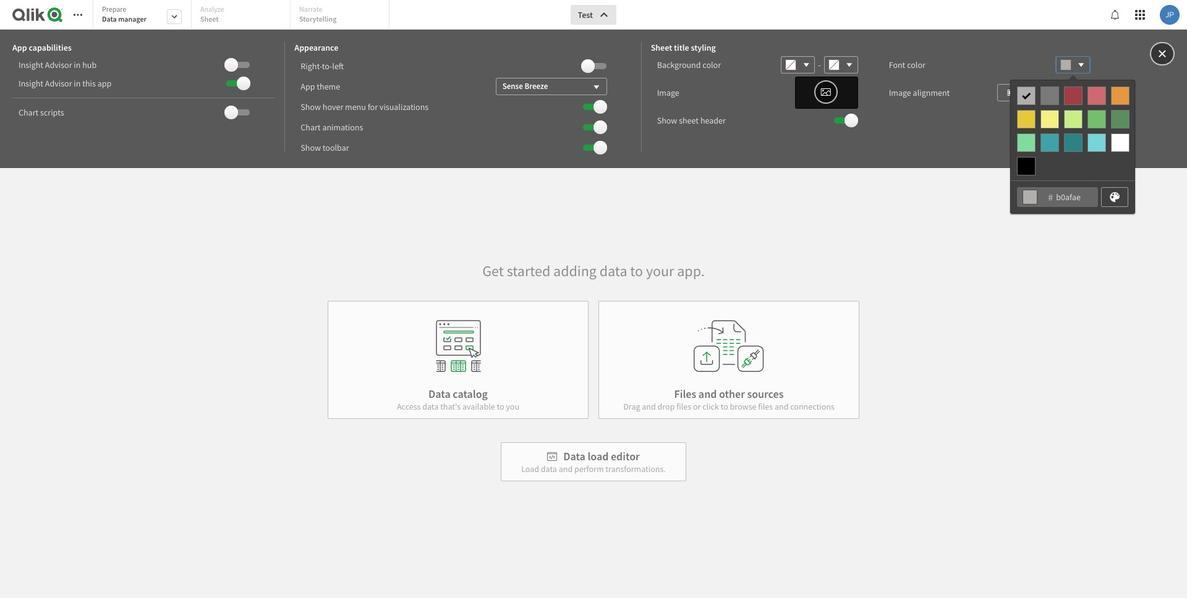 Task type: locate. For each thing, give the bounding box(es) containing it.
1 vertical spatial insight
[[19, 78, 43, 89]]

image
[[657, 87, 680, 98], [890, 87, 912, 98]]

insight down the app capabilities
[[19, 59, 43, 71]]

hover
[[323, 101, 344, 112]]

0 horizontal spatial chart
[[19, 107, 39, 118]]

2 horizontal spatial data
[[600, 262, 628, 281]]

1 vertical spatial advisor
[[45, 78, 72, 89]]

load data and perform transformations.
[[522, 464, 666, 475]]

show sheet header
[[657, 115, 726, 126]]

1 image from the left
[[657, 87, 680, 98]]

files left or
[[677, 402, 692, 413]]

this
[[82, 78, 96, 89]]

files
[[675, 387, 697, 402]]

catalog
[[453, 387, 488, 402]]

1 vertical spatial app
[[301, 81, 315, 92]]

2 files from the left
[[759, 402, 774, 413]]

1 vertical spatial in
[[74, 78, 81, 89]]

2 vertical spatial data
[[564, 450, 586, 464]]

0 vertical spatial in
[[74, 59, 81, 71]]

app left theme at top
[[301, 81, 315, 92]]

alignment
[[914, 87, 951, 98]]

you
[[506, 402, 520, 413]]

app
[[12, 42, 27, 53], [301, 81, 315, 92]]

browse
[[730, 402, 757, 413]]

2 image from the left
[[890, 87, 912, 98]]

prepare data manager
[[102, 4, 147, 24]]

sense breeze
[[503, 81, 548, 91]]

1 files from the left
[[677, 402, 692, 413]]

0 horizontal spatial to
[[497, 402, 505, 413]]

data
[[600, 262, 628, 281], [423, 402, 439, 413], [541, 464, 557, 475]]

font color
[[890, 59, 926, 71]]

chart left scripts
[[19, 107, 39, 118]]

sheet title styling
[[651, 42, 716, 53]]

1 horizontal spatial app
[[301, 81, 315, 92]]

color for background color
[[703, 59, 721, 71]]

test
[[578, 9, 593, 20]]

app capabilities
[[12, 42, 72, 53]]

insight up chart scripts
[[19, 78, 43, 89]]

1 vertical spatial data
[[429, 387, 451, 402]]

2 vertical spatial data
[[541, 464, 557, 475]]

advisor down insight advisor in hub
[[45, 78, 72, 89]]

show left sheet
[[657, 115, 678, 126]]

0 vertical spatial show
[[301, 101, 321, 112]]

0 vertical spatial advisor
[[45, 59, 72, 71]]

left
[[332, 60, 344, 71]]

image down the 'background'
[[657, 87, 680, 98]]

1 vertical spatial show
[[657, 115, 678, 126]]

app
[[98, 78, 112, 89]]

insight advisor in hub
[[19, 59, 97, 71]]

insight
[[19, 59, 43, 71], [19, 78, 43, 89]]

for
[[368, 101, 378, 112]]

1 horizontal spatial chart
[[301, 122, 321, 133]]

data inside data catalog access data that's available to you
[[423, 402, 439, 413]]

chart scripts
[[19, 107, 64, 118]]

show for show toolbar
[[301, 142, 321, 153]]

0 vertical spatial insight
[[19, 59, 43, 71]]

get started adding data to your app.
[[483, 262, 705, 281]]

data down prepare
[[102, 14, 117, 24]]

insight for insight advisor in hub
[[19, 59, 43, 71]]

2 color from the left
[[908, 59, 926, 71]]

color
[[703, 59, 721, 71], [908, 59, 926, 71]]

data left that's in the left bottom of the page
[[423, 402, 439, 413]]

to right click
[[721, 402, 729, 413]]

data
[[102, 14, 117, 24], [429, 387, 451, 402], [564, 450, 586, 464]]

2 advisor from the top
[[45, 78, 72, 89]]

advisor
[[45, 59, 72, 71], [45, 78, 72, 89]]

prepare
[[102, 4, 126, 14]]

get
[[483, 262, 504, 281]]

1 color from the left
[[703, 59, 721, 71]]

data left the load
[[564, 450, 586, 464]]

2 insight from the top
[[19, 78, 43, 89]]

0 horizontal spatial data
[[102, 14, 117, 24]]

font
[[890, 59, 906, 71]]

drag
[[624, 402, 641, 413]]

1 horizontal spatial files
[[759, 402, 774, 413]]

to
[[631, 262, 644, 281], [497, 402, 505, 413], [721, 402, 729, 413]]

1 vertical spatial data
[[423, 402, 439, 413]]

0 vertical spatial app
[[12, 42, 27, 53]]

show left 'hover'
[[301, 101, 321, 112]]

and right drag
[[642, 402, 656, 413]]

to left you
[[497, 402, 505, 413]]

0 horizontal spatial data
[[423, 402, 439, 413]]

hub
[[82, 59, 97, 71]]

show
[[301, 101, 321, 112], [657, 115, 678, 126], [301, 142, 321, 153]]

#
[[1049, 191, 1054, 204]]

0 horizontal spatial app
[[12, 42, 27, 53]]

data for data catalog access data that's available to you
[[429, 387, 451, 402]]

0 horizontal spatial files
[[677, 402, 692, 413]]

0 horizontal spatial color
[[703, 59, 721, 71]]

data left catalog
[[429, 387, 451, 402]]

app left capabilities
[[12, 42, 27, 53]]

files
[[677, 402, 692, 413], [759, 402, 774, 413]]

in
[[74, 59, 81, 71], [74, 78, 81, 89]]

insight for insight advisor in this app
[[19, 78, 43, 89]]

advisor for this
[[45, 78, 72, 89]]

started
[[507, 262, 551, 281]]

data right adding
[[600, 262, 628, 281]]

toolbar containing test
[[0, 0, 1188, 168]]

in left this
[[74, 78, 81, 89]]

toolbar
[[0, 0, 1188, 168]]

data right load
[[541, 464, 557, 475]]

image alignment
[[890, 87, 951, 98]]

show left toolbar
[[301, 142, 321, 153]]

that's
[[441, 402, 461, 413]]

advisor down capabilities
[[45, 59, 72, 71]]

chart up show toolbar
[[301, 122, 321, 133]]

2 in from the top
[[74, 78, 81, 89]]

animations
[[323, 122, 363, 133]]

sources
[[748, 387, 784, 402]]

None field
[[1018, 187, 1099, 207]]

chart
[[19, 107, 39, 118], [301, 122, 321, 133]]

0 vertical spatial data
[[600, 262, 628, 281]]

color down styling
[[703, 59, 721, 71]]

editor
[[611, 450, 640, 464]]

advisor for hub
[[45, 59, 72, 71]]

1 horizontal spatial image
[[890, 87, 912, 98]]

align center image
[[1039, 85, 1049, 100]]

1 in from the top
[[74, 59, 81, 71]]

sense
[[503, 81, 523, 91]]

to-
[[322, 60, 332, 71]]

show hover menu for visualizations
[[301, 101, 429, 112]]

files right browse
[[759, 402, 774, 413]]

to left the your on the right top
[[631, 262, 644, 281]]

0 horizontal spatial image
[[657, 87, 680, 98]]

files and other sources drag and drop files or click to browse files and connections
[[624, 387, 835, 413]]

1 horizontal spatial data
[[429, 387, 451, 402]]

2 vertical spatial show
[[301, 142, 321, 153]]

data inside data catalog access data that's available to you
[[429, 387, 451, 402]]

0 vertical spatial data
[[102, 14, 117, 24]]

your
[[647, 262, 675, 281]]

1 horizontal spatial data
[[541, 464, 557, 475]]

1 vertical spatial chart
[[301, 122, 321, 133]]

1 advisor from the top
[[45, 59, 72, 71]]

2 horizontal spatial data
[[564, 450, 586, 464]]

-
[[819, 59, 821, 71]]

2 horizontal spatial to
[[721, 402, 729, 413]]

image for image alignment
[[890, 87, 912, 98]]

0 vertical spatial chart
[[19, 107, 39, 118]]

right-to-left
[[301, 60, 344, 71]]

appearance
[[295, 42, 339, 53]]

color right font
[[908, 59, 926, 71]]

1 horizontal spatial color
[[908, 59, 926, 71]]

1 insight from the top
[[19, 59, 43, 71]]

in left hub on the left top of the page
[[74, 59, 81, 71]]

and
[[699, 387, 717, 402], [642, 402, 656, 413], [775, 402, 789, 413], [559, 464, 573, 475]]

drop
[[658, 402, 675, 413]]

data for to
[[600, 262, 628, 281]]

image down font
[[890, 87, 912, 98]]



Task type: describe. For each thing, give the bounding box(es) containing it.
close app options image
[[1158, 46, 1169, 61]]

visualizations
[[380, 101, 429, 112]]

insight advisor in this app
[[19, 78, 112, 89]]

color for font color
[[908, 59, 926, 71]]

and left perform
[[559, 464, 573, 475]]

in for this
[[74, 78, 81, 89]]

background color
[[657, 59, 721, 71]]

access
[[397, 402, 421, 413]]

sense breeze button
[[496, 78, 607, 95]]

right-
[[301, 60, 322, 71]]

data load editor
[[564, 450, 640, 464]]

background
[[657, 59, 701, 71]]

title
[[674, 42, 690, 53]]

app for app theme
[[301, 81, 315, 92]]

load
[[522, 464, 540, 475]]

get started adding data to your app. application
[[0, 0, 1188, 599]]

available
[[463, 402, 495, 413]]

show toolbar
[[301, 142, 349, 153]]

styling
[[691, 42, 716, 53]]

and left the connections on the bottom right of page
[[775, 402, 789, 413]]

data for data load editor
[[564, 450, 586, 464]]

image for image
[[657, 87, 680, 98]]

app.
[[678, 262, 705, 281]]

show options image
[[1110, 188, 1121, 207]]

other
[[720, 387, 745, 402]]

click
[[703, 402, 720, 413]]

show for show sheet header
[[657, 115, 678, 126]]

1 horizontal spatial to
[[631, 262, 644, 281]]

menu
[[345, 101, 366, 112]]

theme
[[317, 81, 340, 92]]

connections
[[791, 402, 835, 413]]

chart animations
[[301, 122, 363, 133]]

load
[[588, 450, 609, 464]]

none field inside get started adding data to your app. application
[[1018, 187, 1099, 207]]

in for hub
[[74, 59, 81, 71]]

data inside prepare data manager
[[102, 14, 117, 24]]

perform
[[575, 464, 604, 475]]

test button
[[571, 5, 617, 25]]

or
[[694, 402, 701, 413]]

toolbar
[[323, 142, 349, 153]]

chart for chart scripts
[[19, 107, 39, 118]]

breeze
[[525, 81, 548, 91]]

align right image
[[1069, 85, 1079, 100]]

data for that's
[[423, 402, 439, 413]]

adding
[[554, 262, 597, 281]]

select image image
[[821, 85, 832, 100]]

show for show hover menu for visualizations
[[301, 101, 321, 112]]

to inside data catalog access data that's available to you
[[497, 402, 505, 413]]

to inside files and other sources drag and drop files or click to browse files and connections
[[721, 402, 729, 413]]

james peterson image
[[1161, 5, 1181, 25]]

data catalog access data that's available to you
[[397, 387, 520, 413]]

transformations.
[[606, 464, 666, 475]]

app for app capabilities
[[12, 42, 27, 53]]

and right files
[[699, 387, 717, 402]]

chart for chart animations
[[301, 122, 321, 133]]

capabilities
[[29, 42, 72, 53]]

align left image
[[1008, 85, 1018, 100]]

header
[[701, 115, 726, 126]]

scripts
[[40, 107, 64, 118]]

app theme
[[301, 81, 340, 92]]

sheet
[[679, 115, 699, 126]]

sheet
[[651, 42, 673, 53]]

manager
[[118, 14, 147, 24]]



Task type: vqa. For each thing, say whether or not it's contained in the screenshot.
title
yes



